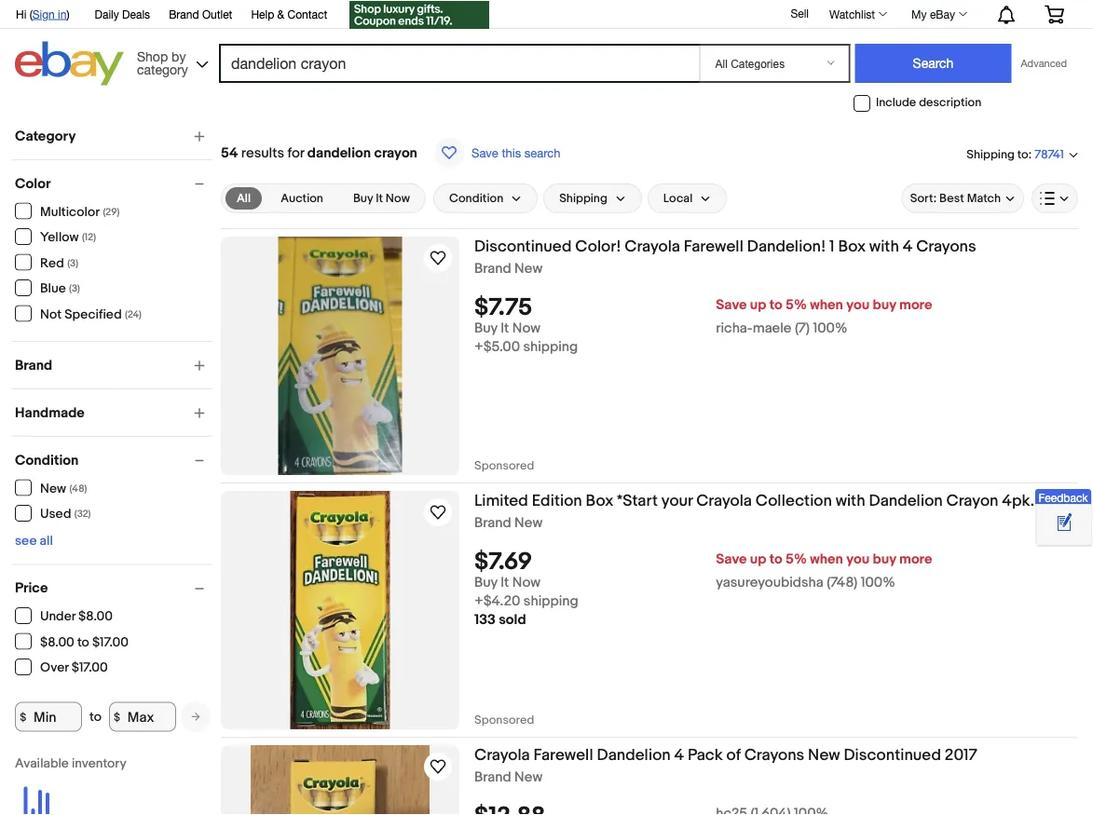 Task type: vqa. For each thing, say whether or not it's contained in the screenshot.
7% within $513.65 $549.95 | 7% OFF
no



Task type: describe. For each thing, give the bounding box(es) containing it.
for
[[287, 144, 304, 161]]

buy it now link
[[342, 187, 421, 210]]

crayola farewell dandelion 4 pack of crayons new discontinued 2017 image
[[251, 746, 430, 816]]

sign
[[32, 7, 55, 21]]

$17.00 inside "link"
[[92, 635, 129, 651]]

to inside shipping to : 78741
[[1018, 147, 1029, 162]]

brand inside limited edition box *start your crayola collection with dandelion crayon 4pk.  * brand new
[[474, 515, 511, 532]]

all
[[40, 534, 53, 549]]

1
[[830, 237, 835, 256]]

all link
[[226, 187, 262, 210]]

local
[[663, 191, 693, 206]]

yellow
[[40, 230, 79, 246]]

1 when from the top
[[810, 297, 843, 314]]

2 more from the top
[[899, 551, 933, 568]]

sort: best match button
[[902, 184, 1024, 213]]

maele
[[753, 320, 792, 337]]

richa-
[[716, 320, 753, 337]]

blue (3)
[[40, 281, 80, 297]]

1 5% from the top
[[786, 297, 807, 314]]

133
[[474, 612, 496, 629]]

0 vertical spatial it
[[376, 191, 383, 206]]

over $17.00 link
[[15, 659, 109, 676]]

with for $7.75
[[869, 237, 899, 256]]

available
[[15, 756, 69, 772]]

2 vertical spatial now
[[512, 575, 541, 592]]

dandelion!
[[747, 237, 826, 256]]

condition button inside main content
[[433, 184, 538, 213]]

1 up from the top
[[750, 297, 767, 314]]

used
[[40, 507, 71, 522]]

(29)
[[103, 206, 120, 218]]

category button
[[15, 128, 213, 144]]

watchlist link
[[819, 3, 896, 25]]

price button
[[15, 580, 213, 597]]

(3) for blue
[[69, 283, 80, 295]]

dandelion inside crayola farewell dandelion 4 pack of crayons new discontinued 2017 brand new
[[597, 746, 671, 765]]

under $8.00
[[40, 609, 113, 625]]

see
[[15, 534, 37, 549]]

yasureyoubidsha
[[716, 575, 824, 592]]

yellow (12)
[[40, 230, 96, 246]]

advanced
[[1021, 57, 1067, 69]]

+$5.00
[[474, 339, 520, 356]]

sold
[[499, 612, 526, 629]]

discontinued color! crayola farewell dandelion! 1 box with 4 crayons image
[[278, 237, 402, 475]]

my ebay link
[[901, 3, 976, 25]]

limited edition box *start your crayola collection with dandelion crayon 4pk.  * image
[[290, 491, 390, 730]]

dandelion inside limited edition box *start your crayola collection with dandelion crayon 4pk.  * brand new
[[869, 491, 943, 511]]

of
[[727, 746, 741, 765]]

4pk.
[[1002, 491, 1035, 511]]

see all button
[[15, 534, 53, 549]]

0 vertical spatial condition
[[449, 191, 503, 206]]

brand inside crayola farewell dandelion 4 pack of crayons new discontinued 2017 brand new
[[474, 769, 511, 786]]

save this search button
[[429, 137, 566, 169]]

crayola inside crayola farewell dandelion 4 pack of crayons new discontinued 2017 brand new
[[474, 746, 530, 765]]

(
[[30, 7, 32, 21]]

ebay
[[930, 7, 955, 21]]

discontinued inside crayola farewell dandelion 4 pack of crayons new discontinued 2017 brand new
[[844, 746, 941, 765]]

2 vertical spatial save
[[716, 551, 747, 568]]

in
[[58, 7, 67, 21]]

multicolor (29)
[[40, 204, 120, 220]]

*start
[[617, 491, 658, 511]]

blue
[[40, 281, 66, 297]]

(24)
[[125, 309, 142, 321]]

&
[[277, 7, 284, 21]]

none submit inside "shop by category" banner
[[855, 44, 1012, 83]]

crayola farewell dandelion 4 pack of crayons new discontinued 2017 heading
[[474, 746, 978, 765]]

54
[[221, 144, 238, 161]]

2 vertical spatial it
[[501, 575, 509, 592]]

over
[[40, 660, 69, 676]]

crayola inside discontinued color! crayola farewell dandelion! 1 box with 4 crayons brand new
[[625, 237, 680, 256]]

crayon
[[947, 491, 999, 511]]

new inside limited edition box *start your crayola collection with dandelion crayon 4pk.  * brand new
[[514, 515, 543, 532]]

crayola farewell dandelion 4 pack of crayons new discontinued 2017 link
[[474, 746, 1078, 769]]

2 vertical spatial buy
[[474, 575, 498, 592]]

hi ( sign in )
[[16, 7, 69, 21]]

my
[[912, 7, 927, 21]]

1 buy from the top
[[873, 297, 896, 314]]

handmade button
[[15, 405, 213, 421]]

Minimum Value in $ text field
[[15, 702, 82, 732]]

shipping button
[[544, 184, 642, 213]]

2 you from the top
[[846, 551, 870, 568]]

100% inside yasureyoubidsha (748) 100% +$4.20 shipping 133 sold
[[861, 575, 895, 592]]

+$4.20
[[474, 593, 521, 610]]

2 when from the top
[[810, 551, 843, 568]]

color!
[[575, 237, 621, 256]]

red
[[40, 255, 64, 271]]

Search for anything text field
[[222, 46, 696, 81]]

shipping for shipping to : 78741
[[967, 147, 1015, 162]]

listing options selector. list view selected. image
[[1040, 191, 1070, 206]]

discontinued color! crayola farewell dandelion! 1 box with 4 crayons brand new
[[474, 237, 977, 277]]

inventory
[[72, 756, 126, 772]]

auction link
[[270, 187, 335, 210]]

discontinued color! crayola farewell dandelion! 1 box with 4 crayons link
[[474, 237, 1078, 261]]

1 vertical spatial it
[[501, 320, 509, 337]]

collection
[[756, 491, 832, 511]]

help
[[251, 7, 274, 21]]

box inside limited edition box *start your crayola collection with dandelion crayon 4pk.  * brand new
[[586, 491, 613, 511]]

sign in link
[[32, 7, 67, 21]]

box inside discontinued color! crayola farewell dandelion! 1 box with 4 crayons brand new
[[838, 237, 866, 256]]

$8.00 to $17.00
[[40, 635, 129, 651]]

new inside discontinued color! crayola farewell dandelion! 1 box with 4 crayons brand new
[[514, 261, 543, 277]]

to up maele
[[770, 297, 783, 314]]

price
[[15, 580, 48, 597]]

1 vertical spatial save
[[716, 297, 747, 314]]

best
[[940, 191, 964, 206]]

2 buy from the top
[[873, 551, 896, 568]]

search
[[525, 145, 561, 160]]

limited edition box *start your crayola collection with dandelion crayon 4pk.  * brand new
[[474, 491, 1044, 532]]

$7.75
[[474, 294, 533, 323]]

2 up from the top
[[750, 551, 767, 568]]

(32)
[[74, 508, 91, 521]]

your shopping cart image
[[1044, 5, 1065, 24]]

1 vertical spatial buy
[[474, 320, 498, 337]]

new (48)
[[40, 481, 87, 497]]

0 horizontal spatial condition
[[15, 452, 79, 469]]



Task type: locate. For each thing, give the bounding box(es) containing it.
1 horizontal spatial crayons
[[916, 237, 977, 256]]

1 vertical spatial up
[[750, 551, 767, 568]]

daily deals
[[95, 7, 150, 21]]

buy down 'dandelion'
[[353, 191, 373, 206]]

1 vertical spatial condition button
[[15, 452, 213, 469]]

now up the +$5.00
[[512, 320, 541, 337]]

2 vertical spatial crayola
[[474, 746, 530, 765]]

save up yasureyoubidsha
[[716, 551, 747, 568]]

1 vertical spatial crayola
[[696, 491, 752, 511]]

:
[[1029, 147, 1032, 162]]

by
[[172, 48, 186, 64]]

shipping to : 78741
[[967, 147, 1064, 162]]

5% up (7)
[[786, 297, 807, 314]]

to down under $8.00
[[77, 635, 89, 651]]

with inside discontinued color! crayola farewell dandelion! 1 box with 4 crayons brand new
[[869, 237, 899, 256]]

condition button up "(48)"
[[15, 452, 213, 469]]

save left this
[[472, 145, 499, 160]]

match
[[967, 191, 1001, 206]]

1 horizontal spatial condition
[[449, 191, 503, 206]]

now down crayon
[[386, 191, 410, 206]]

$8.00
[[78, 609, 113, 625], [40, 635, 74, 651]]

0 horizontal spatial 4
[[674, 746, 684, 765]]

0 vertical spatial crayons
[[916, 237, 977, 256]]

0 vertical spatial (3)
[[67, 257, 78, 269]]

All selected text field
[[237, 190, 251, 207]]

(7)
[[795, 320, 810, 337]]

up up maele
[[750, 297, 767, 314]]

1 vertical spatial 100%
[[861, 575, 895, 592]]

more
[[899, 297, 933, 314], [899, 551, 933, 568]]

0 horizontal spatial crayons
[[744, 746, 805, 765]]

dandelion
[[307, 144, 371, 161]]

0 vertical spatial $17.00
[[92, 635, 129, 651]]

1 horizontal spatial 100%
[[861, 575, 895, 592]]

box left *start
[[586, 491, 613, 511]]

(3) right blue
[[69, 283, 80, 295]]

0 vertical spatial box
[[838, 237, 866, 256]]

1 vertical spatial $17.00
[[71, 660, 108, 676]]

crayons
[[916, 237, 977, 256], [744, 746, 805, 765]]

save up to 5% when you buy more buy it now down 'your'
[[474, 551, 933, 592]]

1 vertical spatial $8.00
[[40, 635, 74, 651]]

78741
[[1035, 148, 1064, 162]]

1 horizontal spatial dandelion
[[869, 491, 943, 511]]

handmade
[[15, 405, 85, 421]]

(48)
[[69, 483, 87, 495]]

brand inside account 'navigation'
[[169, 7, 199, 21]]

$ for maximum value in $ text field
[[114, 710, 120, 724]]

4 inside crayola farewell dandelion 4 pack of crayons new discontinued 2017 brand new
[[674, 746, 684, 765]]

0 vertical spatial 100%
[[813, 320, 848, 337]]

brand inside discontinued color! crayola farewell dandelion! 1 box with 4 crayons brand new
[[474, 261, 511, 277]]

0 vertical spatial dandelion
[[869, 491, 943, 511]]

$ for minimum value in $ text box
[[20, 710, 26, 724]]

crayons down best
[[916, 237, 977, 256]]

shop
[[137, 48, 168, 64]]

main content containing $7.75
[[221, 118, 1078, 816]]

sort:
[[910, 191, 937, 206]]

(748)
[[827, 575, 858, 592]]

specified
[[65, 307, 122, 322]]

edition
[[532, 491, 582, 511]]

1 horizontal spatial box
[[838, 237, 866, 256]]

shipping
[[523, 339, 578, 356], [524, 593, 579, 610]]

hi
[[16, 7, 26, 21]]

shop by category button
[[129, 41, 213, 82]]

category
[[15, 128, 76, 144]]

0 horizontal spatial discontinued
[[474, 237, 572, 256]]

1 vertical spatial farewell
[[534, 746, 593, 765]]

discontinued left the 2017
[[844, 746, 941, 765]]

0 horizontal spatial dandelion
[[597, 746, 671, 765]]

sell
[[791, 7, 809, 20]]

4 inside discontinued color! crayola farewell dandelion! 1 box with 4 crayons brand new
[[903, 237, 913, 256]]

advanced link
[[1012, 45, 1077, 82]]

buy up '+$4.20'
[[474, 575, 498, 592]]

*
[[1038, 491, 1044, 511]]

my ebay
[[912, 7, 955, 21]]

$8.00 up $8.00 to $17.00
[[78, 609, 113, 625]]

0 vertical spatial $8.00
[[78, 609, 113, 625]]

0 vertical spatial save up to 5% when you buy more buy it now
[[474, 297, 933, 337]]

save up to 5% when you buy more buy it now down discontinued color! crayola farewell dandelion! 1 box with 4 crayons brand new
[[474, 297, 933, 337]]

2 $ from the left
[[114, 710, 120, 724]]

dandelion left pack
[[597, 746, 671, 765]]

0 horizontal spatial farewell
[[534, 746, 593, 765]]

None submit
[[855, 44, 1012, 83]]

$8.00 inside "link"
[[40, 635, 74, 651]]

when up (748)
[[810, 551, 843, 568]]

1 $ from the left
[[20, 710, 26, 724]]

2 horizontal spatial crayola
[[696, 491, 752, 511]]

0 vertical spatial buy
[[353, 191, 373, 206]]

1 vertical spatial shipping
[[559, 191, 608, 206]]

0 vertical spatial more
[[899, 297, 933, 314]]

1 vertical spatial discontinued
[[844, 746, 941, 765]]

condition button down save this search button
[[433, 184, 538, 213]]

0 horizontal spatial 100%
[[813, 320, 848, 337]]

0 horizontal spatial $
[[20, 710, 26, 724]]

daily deals link
[[95, 5, 150, 25]]

$17.00 down $8.00 to $17.00
[[71, 660, 108, 676]]

not
[[40, 307, 62, 322]]

1 vertical spatial shipping
[[524, 593, 579, 610]]

buy up the +$5.00
[[474, 320, 498, 337]]

shipping inside richa-maele (7) 100% +$5.00 shipping
[[523, 339, 578, 356]]

$17.00 down under $8.00
[[92, 635, 129, 651]]

1 vertical spatial now
[[512, 320, 541, 337]]

1 vertical spatial dandelion
[[597, 746, 671, 765]]

crayon
[[374, 144, 418, 161]]

$7.69
[[474, 548, 532, 577]]

feedback
[[1039, 491, 1088, 504]]

1 vertical spatial 4
[[674, 746, 684, 765]]

(3) inside red (3)
[[67, 257, 78, 269]]

to
[[1018, 147, 1029, 162], [770, 297, 783, 314], [770, 551, 783, 568], [77, 635, 89, 651], [89, 709, 101, 725]]

$
[[20, 710, 26, 724], [114, 710, 120, 724]]

0 horizontal spatial $8.00
[[40, 635, 74, 651]]

2017
[[945, 746, 978, 765]]

1 horizontal spatial condition button
[[433, 184, 538, 213]]

0 horizontal spatial shipping
[[559, 191, 608, 206]]

0 vertical spatial now
[[386, 191, 410, 206]]

shipping inside shipping to : 78741
[[967, 147, 1015, 162]]

brand
[[169, 7, 199, 21], [474, 261, 511, 277], [15, 357, 52, 374], [474, 515, 511, 532], [474, 769, 511, 786]]

with for $7.69
[[836, 491, 866, 511]]

0 horizontal spatial box
[[586, 491, 613, 511]]

all
[[237, 191, 251, 206]]

0 vertical spatial 5%
[[786, 297, 807, 314]]

buy
[[873, 297, 896, 314], [873, 551, 896, 568]]

shipping right the +$5.00
[[523, 339, 578, 356]]

richa-maele (7) 100% +$5.00 shipping
[[474, 320, 848, 356]]

to up yasureyoubidsha
[[770, 551, 783, 568]]

help & contact
[[251, 7, 327, 21]]

farewell inside crayola farewell dandelion 4 pack of crayons new discontinued 2017 brand new
[[534, 746, 593, 765]]

1 vertical spatial 5%
[[786, 551, 807, 568]]

used (32)
[[40, 507, 91, 522]]

contact
[[288, 7, 327, 21]]

0 horizontal spatial crayola
[[474, 746, 530, 765]]

0 horizontal spatial with
[[836, 491, 866, 511]]

0 vertical spatial shipping
[[967, 147, 1015, 162]]

0 vertical spatial crayola
[[625, 237, 680, 256]]

limited edition box *start your crayola collection with dandelion crayon 4pk.  * heading
[[474, 491, 1044, 511]]

$8.00 to $17.00 link
[[15, 633, 130, 651]]

save inside button
[[472, 145, 499, 160]]

0 vertical spatial shipping
[[523, 339, 578, 356]]

0 vertical spatial condition button
[[433, 184, 538, 213]]

1 vertical spatial buy
[[873, 551, 896, 568]]

4
[[903, 237, 913, 256], [674, 746, 684, 765]]

brand button
[[15, 357, 213, 374]]

1 horizontal spatial $8.00
[[78, 609, 113, 625]]

2 save up to 5% when you buy more buy it now from the top
[[474, 551, 933, 592]]

dandelion
[[869, 491, 943, 511], [597, 746, 671, 765]]

2 shipping from the top
[[524, 593, 579, 610]]

up up yasureyoubidsha
[[750, 551, 767, 568]]

shipping inside yasureyoubidsha (748) 100% +$4.20 shipping 133 sold
[[524, 593, 579, 610]]

this
[[502, 145, 521, 160]]

outlet
[[202, 7, 232, 21]]

1 horizontal spatial crayola
[[625, 237, 680, 256]]

1 horizontal spatial 4
[[903, 237, 913, 256]]

red (3)
[[40, 255, 78, 271]]

1 vertical spatial more
[[899, 551, 933, 568]]

when down the 1
[[810, 297, 843, 314]]

crayons inside discontinued color! crayola farewell dandelion! 1 box with 4 crayons brand new
[[916, 237, 977, 256]]

1 vertical spatial condition
[[15, 452, 79, 469]]

save up richa-
[[716, 297, 747, 314]]

color
[[15, 175, 51, 192]]

description
[[919, 96, 982, 110]]

brand outlet
[[169, 7, 232, 21]]

0 vertical spatial farewell
[[684, 237, 744, 256]]

shop by category banner
[[6, 0, 1078, 90]]

with
[[869, 237, 899, 256], [836, 491, 866, 511]]

discontinued color! crayola farewell dandelion! 1 box with 4 crayons heading
[[474, 237, 977, 256]]

4 left pack
[[674, 746, 684, 765]]

1 you from the top
[[846, 297, 870, 314]]

(3) inside blue (3)
[[69, 283, 80, 295]]

dandelion left crayon
[[869, 491, 943, 511]]

1 horizontal spatial $
[[114, 710, 120, 724]]

)
[[67, 7, 69, 21]]

0 vertical spatial up
[[750, 297, 767, 314]]

get the coupon image
[[350, 1, 489, 29]]

0 vertical spatial save
[[472, 145, 499, 160]]

see all
[[15, 534, 53, 549]]

with right collection
[[836, 491, 866, 511]]

0 horizontal spatial condition button
[[15, 452, 213, 469]]

1 vertical spatial save up to 5% when you buy more buy it now
[[474, 551, 933, 592]]

1 save up to 5% when you buy more buy it now from the top
[[474, 297, 933, 337]]

1 vertical spatial (3)
[[69, 283, 80, 295]]

100% right (7)
[[813, 320, 848, 337]]

condition down save this search button
[[449, 191, 503, 206]]

shipping left ":"
[[967, 147, 1015, 162]]

(3) for red
[[67, 257, 78, 269]]

pack
[[688, 746, 723, 765]]

1 horizontal spatial farewell
[[684, 237, 744, 256]]

1 vertical spatial you
[[846, 551, 870, 568]]

account navigation
[[6, 0, 1078, 31]]

with inside limited edition box *start your crayola collection with dandelion crayon 4pk.  * brand new
[[836, 491, 866, 511]]

over $17.00
[[40, 660, 108, 676]]

save this search
[[472, 145, 561, 160]]

daily
[[95, 7, 119, 21]]

it down crayon
[[376, 191, 383, 206]]

save
[[472, 145, 499, 160], [716, 297, 747, 314], [716, 551, 747, 568]]

100% right (748)
[[861, 575, 895, 592]]

now inside buy it now link
[[386, 191, 410, 206]]

limited
[[474, 491, 528, 511]]

main content
[[221, 118, 1078, 816]]

shipping up color!
[[559, 191, 608, 206]]

watchlist
[[830, 7, 875, 21]]

1 more from the top
[[899, 297, 933, 314]]

farewell inside discontinued color! crayola farewell dandelion! 1 box with 4 crayons brand new
[[684, 237, 744, 256]]

$ up inventory
[[114, 710, 120, 724]]

$ up available on the left of the page
[[20, 710, 26, 724]]

discontinued inside discontinued color! crayola farewell dandelion! 1 box with 4 crayons brand new
[[474, 237, 572, 256]]

sell link
[[782, 7, 817, 20]]

0 vertical spatial you
[[846, 297, 870, 314]]

1 vertical spatial when
[[810, 551, 843, 568]]

shipping inside dropdown button
[[559, 191, 608, 206]]

1 horizontal spatial discontinued
[[844, 746, 941, 765]]

discontinued up $7.75
[[474, 237, 572, 256]]

include description
[[876, 96, 982, 110]]

1 vertical spatial box
[[586, 491, 613, 511]]

1 vertical spatial with
[[836, 491, 866, 511]]

4 down the sort:
[[903, 237, 913, 256]]

it up '+$4.20'
[[501, 575, 509, 592]]

to left 78741
[[1018, 147, 1029, 162]]

now up '+$4.20'
[[512, 575, 541, 592]]

100% inside richa-maele (7) 100% +$5.00 shipping
[[813, 320, 848, 337]]

1 shipping from the top
[[523, 339, 578, 356]]

under
[[40, 609, 75, 625]]

graph of available inventory between $0 and $1000+ image
[[15, 756, 173, 816]]

box right the 1
[[838, 237, 866, 256]]

category
[[137, 62, 188, 77]]

1 horizontal spatial with
[[869, 237, 899, 256]]

0 vertical spatial 4
[[903, 237, 913, 256]]

you
[[846, 297, 870, 314], [846, 551, 870, 568]]

$8.00 up over $17.00 link
[[40, 635, 74, 651]]

1 horizontal spatial shipping
[[967, 147, 1015, 162]]

it up the +$5.00
[[501, 320, 509, 337]]

help & contact link
[[251, 5, 327, 25]]

1 vertical spatial crayons
[[744, 746, 805, 765]]

0 vertical spatial discontinued
[[474, 237, 572, 256]]

deals
[[122, 7, 150, 21]]

0 vertical spatial when
[[810, 297, 843, 314]]

crayola inside limited edition box *start your crayola collection with dandelion crayon 4pk.  * brand new
[[696, 491, 752, 511]]

crayons inside crayola farewell dandelion 4 pack of crayons new discontinued 2017 brand new
[[744, 746, 805, 765]]

0 vertical spatial with
[[869, 237, 899, 256]]

to inside "link"
[[77, 635, 89, 651]]

shipping for shipping
[[559, 191, 608, 206]]

shipping up "sold"
[[524, 593, 579, 610]]

5% up yasureyoubidsha
[[786, 551, 807, 568]]

Maximum Value in $ text field
[[109, 702, 176, 732]]

to left maximum value in $ text field
[[89, 709, 101, 725]]

with right the 1
[[869, 237, 899, 256]]

54 results for dandelion crayon
[[221, 144, 418, 161]]

crayons right of
[[744, 746, 805, 765]]

condition up new (48)
[[15, 452, 79, 469]]

color button
[[15, 175, 213, 192]]

(3) right red
[[67, 257, 78, 269]]

2 5% from the top
[[786, 551, 807, 568]]

0 vertical spatial buy
[[873, 297, 896, 314]]



